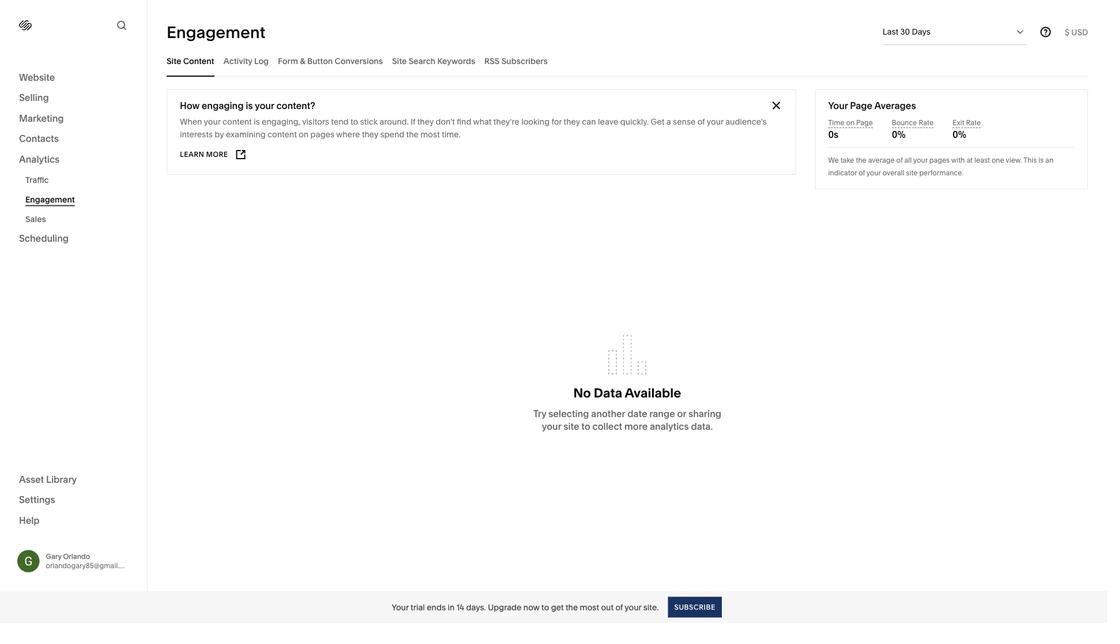Task type: vqa. For each thing, say whether or not it's contained in the screenshot.
one
yes



Task type: locate. For each thing, give the bounding box(es) containing it.
at
[[967, 156, 973, 164]]

page up "time on page 0s"
[[850, 100, 873, 111]]

your page averages
[[829, 100, 916, 111]]

site search keywords button
[[392, 45, 475, 77]]

0 horizontal spatial to
[[351, 117, 358, 127]]

activity log
[[224, 56, 269, 66]]

1 vertical spatial more
[[625, 421, 648, 432]]

your
[[829, 100, 848, 111], [392, 602, 409, 612]]

pages up the performance.
[[930, 156, 950, 164]]

your right sense
[[707, 117, 724, 127]]

the right take
[[856, 156, 867, 164]]

no
[[574, 385, 591, 401]]

1 vertical spatial engagement
[[25, 194, 75, 204]]

examining
[[226, 130, 266, 139]]

most down don't
[[421, 130, 440, 139]]

rate right the bounce
[[919, 119, 934, 127]]

selecting
[[549, 408, 589, 419]]

site inside button
[[167, 56, 181, 66]]

1 horizontal spatial content
[[268, 130, 297, 139]]

log
[[254, 56, 269, 66]]

your up by
[[204, 117, 221, 127]]

2 0% from the left
[[953, 129, 967, 140]]

tend
[[331, 117, 349, 127]]

1 horizontal spatial most
[[580, 602, 599, 612]]

sense
[[673, 117, 696, 127]]

when
[[180, 117, 202, 127]]

rate right exit
[[967, 119, 981, 127]]

try
[[534, 408, 547, 419]]

we take the average of all your pages with at least one view. this is an indicator of your overall site performance.
[[829, 156, 1054, 177]]

1 horizontal spatial rate
[[967, 119, 981, 127]]

0 horizontal spatial pages
[[311, 130, 335, 139]]

1 vertical spatial on
[[299, 130, 309, 139]]

content up examining
[[223, 117, 252, 127]]

site for site content
[[167, 56, 181, 66]]

pages down visitors
[[311, 130, 335, 139]]

0 vertical spatial to
[[351, 117, 358, 127]]

0 horizontal spatial is
[[246, 100, 253, 111]]

scheduling
[[19, 233, 69, 244]]

0 horizontal spatial content
[[223, 117, 252, 127]]

1 vertical spatial to
[[582, 421, 591, 432]]

your left trial
[[392, 602, 409, 612]]

1 vertical spatial site
[[564, 421, 580, 432]]

marketing link
[[19, 112, 128, 125]]

1 site from the left
[[167, 56, 181, 66]]

engagement down traffic
[[25, 194, 75, 204]]

trial
[[411, 602, 425, 612]]

they right for
[[564, 117, 580, 127]]

0 vertical spatial engagement
[[167, 22, 266, 42]]

0 vertical spatial is
[[246, 100, 253, 111]]

site left content
[[167, 56, 181, 66]]

they right the if on the left top
[[418, 117, 434, 127]]

0 horizontal spatial site
[[167, 56, 181, 66]]

0% inside "exit rate 0%"
[[953, 129, 967, 140]]

more inside try selecting another date range or sharing your site to collect more analytics data.
[[625, 421, 648, 432]]

time
[[829, 119, 845, 127]]

bounce
[[892, 119, 918, 127]]

0% for exit rate 0%
[[953, 129, 967, 140]]

site
[[906, 169, 918, 177], [564, 421, 580, 432]]

1 horizontal spatial your
[[829, 100, 848, 111]]

1 horizontal spatial pages
[[930, 156, 950, 164]]

the inside we take the average of all your pages with at least one view. this is an indicator of your overall site performance.
[[856, 156, 867, 164]]

they down stick
[[362, 130, 378, 139]]

help
[[19, 515, 40, 526]]

2 vertical spatial is
[[1039, 156, 1044, 164]]

to left get
[[542, 602, 549, 612]]

bounce rate 0%
[[892, 119, 934, 140]]

1 rate from the left
[[919, 119, 934, 127]]

is up examining
[[254, 117, 260, 127]]

spend
[[380, 130, 405, 139]]

more
[[206, 150, 228, 159], [625, 421, 648, 432]]

0 horizontal spatial 0%
[[892, 129, 906, 140]]

they
[[418, 117, 434, 127], [564, 117, 580, 127], [362, 130, 378, 139]]

0% inside "bounce rate 0%"
[[892, 129, 906, 140]]

this
[[1024, 156, 1037, 164]]

1 horizontal spatial to
[[542, 602, 549, 612]]

0 horizontal spatial your
[[392, 602, 409, 612]]

rate inside "bounce rate 0%"
[[919, 119, 934, 127]]

sales link
[[25, 209, 134, 229]]

all
[[905, 156, 912, 164]]

tab list
[[167, 45, 1089, 77]]

they're
[[494, 117, 520, 127]]

1 vertical spatial your
[[392, 602, 409, 612]]

2 horizontal spatial is
[[1039, 156, 1044, 164]]

1 vertical spatial pages
[[930, 156, 950, 164]]

0 vertical spatial more
[[206, 150, 228, 159]]

the down the if on the left top
[[406, 130, 419, 139]]

2 vertical spatial to
[[542, 602, 549, 612]]

website
[[19, 72, 55, 83]]

most
[[421, 130, 440, 139], [580, 602, 599, 612]]

2 horizontal spatial the
[[856, 156, 867, 164]]

is
[[246, 100, 253, 111], [254, 117, 260, 127], [1039, 156, 1044, 164]]

your down try
[[542, 421, 562, 432]]

last 30 days button
[[883, 19, 1027, 44]]

2 vertical spatial the
[[566, 602, 578, 612]]

is left the an
[[1039, 156, 1044, 164]]

page down your page averages
[[857, 119, 873, 127]]

in
[[448, 602, 455, 612]]

sharing
[[689, 408, 722, 419]]

0 vertical spatial on
[[847, 119, 855, 127]]

subscribe button
[[668, 597, 722, 618]]

orlandogary85@gmail.com
[[46, 561, 134, 570]]

conversions
[[335, 56, 383, 66]]

asset library
[[19, 474, 77, 485]]

pages
[[311, 130, 335, 139], [930, 156, 950, 164]]

search
[[409, 56, 436, 66]]

site left search
[[392, 56, 407, 66]]

is inside when your content is engaging, visitors tend to stick around. if they don't find what they're looking for they can leave quickly. get a sense of your audience's interests by examining content on pages where they spend the most time.
[[254, 117, 260, 127]]

rate for bounce rate 0%
[[919, 119, 934, 127]]

of right sense
[[698, 117, 705, 127]]

0 vertical spatial site
[[906, 169, 918, 177]]

1 horizontal spatial the
[[566, 602, 578, 612]]

0 horizontal spatial on
[[299, 130, 309, 139]]

on inside when your content is engaging, visitors tend to stick around. if they don't find what they're looking for they can leave quickly. get a sense of your audience's interests by examining content on pages where they spend the most time.
[[299, 130, 309, 139]]

your for your page averages
[[829, 100, 848, 111]]

quickly.
[[621, 117, 649, 127]]

on right time
[[847, 119, 855, 127]]

0 horizontal spatial most
[[421, 130, 440, 139]]

site down selecting
[[564, 421, 580, 432]]

1 horizontal spatial site
[[906, 169, 918, 177]]

around.
[[380, 117, 409, 127]]

1 horizontal spatial on
[[847, 119, 855, 127]]

upgrade
[[488, 602, 522, 612]]

site inside button
[[392, 56, 407, 66]]

your up time
[[829, 100, 848, 111]]

1 horizontal spatial is
[[254, 117, 260, 127]]

rate inside "exit rate 0%"
[[967, 119, 981, 127]]

now
[[524, 602, 540, 612]]

averages
[[875, 100, 916, 111]]

1 vertical spatial the
[[856, 156, 867, 164]]

engagement up content
[[167, 22, 266, 42]]

on inside "time on page 0s"
[[847, 119, 855, 127]]

to down selecting
[[582, 421, 591, 432]]

keywords
[[438, 56, 475, 66]]

the
[[406, 130, 419, 139], [856, 156, 867, 164], [566, 602, 578, 612]]

available
[[625, 385, 682, 401]]

0% down exit
[[953, 129, 967, 140]]

your up engaging,
[[255, 100, 274, 111]]

0% down the bounce
[[892, 129, 906, 140]]

0 vertical spatial most
[[421, 130, 440, 139]]

1 vertical spatial is
[[254, 117, 260, 127]]

site down all
[[906, 169, 918, 177]]

0 horizontal spatial the
[[406, 130, 419, 139]]

analytics
[[650, 421, 689, 432]]

0 vertical spatial your
[[829, 100, 848, 111]]

1 0% from the left
[[892, 129, 906, 140]]

more down by
[[206, 150, 228, 159]]

0 vertical spatial the
[[406, 130, 419, 139]]

sales
[[25, 214, 46, 224]]

1 horizontal spatial 0%
[[953, 129, 967, 140]]

0 horizontal spatial rate
[[919, 119, 934, 127]]

the right get
[[566, 602, 578, 612]]

to up the where
[[351, 117, 358, 127]]

0%
[[892, 129, 906, 140], [953, 129, 967, 140]]

library
[[46, 474, 77, 485]]

1 vertical spatial page
[[857, 119, 873, 127]]

stick
[[360, 117, 378, 127]]

most left out
[[580, 602, 599, 612]]

&
[[300, 56, 305, 66]]

analytics link
[[19, 153, 128, 166]]

0 horizontal spatial more
[[206, 150, 228, 159]]

2 horizontal spatial they
[[564, 117, 580, 127]]

2 horizontal spatial to
[[582, 421, 591, 432]]

your
[[255, 100, 274, 111], [204, 117, 221, 127], [707, 117, 724, 127], [914, 156, 928, 164], [867, 169, 881, 177], [542, 421, 562, 432], [625, 602, 642, 612]]

get
[[651, 117, 665, 127]]

0 vertical spatial content
[[223, 117, 252, 127]]

is right engaging
[[246, 100, 253, 111]]

contacts link
[[19, 132, 128, 146]]

0 horizontal spatial site
[[564, 421, 580, 432]]

your inside try selecting another date range or sharing your site to collect more analytics data.
[[542, 421, 562, 432]]

2 rate from the left
[[967, 119, 981, 127]]

rate for exit rate 0%
[[967, 119, 981, 127]]

if
[[411, 117, 416, 127]]

1 vertical spatial most
[[580, 602, 599, 612]]

page
[[850, 100, 873, 111], [857, 119, 873, 127]]

activity log button
[[224, 45, 269, 77]]

engagement
[[167, 22, 266, 42], [25, 194, 75, 204]]

to inside when your content is engaging, visitors tend to stick around. if they don't find what they're looking for they can leave quickly. get a sense of your audience's interests by examining content on pages where they spend the most time.
[[351, 117, 358, 127]]

2 site from the left
[[392, 56, 407, 66]]

more down date
[[625, 421, 648, 432]]

0 vertical spatial pages
[[311, 130, 335, 139]]

1 horizontal spatial more
[[625, 421, 648, 432]]

of left all
[[897, 156, 903, 164]]

audience's
[[726, 117, 767, 127]]

content down engaging,
[[268, 130, 297, 139]]

page inside "time on page 0s"
[[857, 119, 873, 127]]

rate
[[919, 119, 934, 127], [967, 119, 981, 127]]

for
[[552, 117, 562, 127]]

1 horizontal spatial site
[[392, 56, 407, 66]]

can
[[582, 117, 596, 127]]

date
[[628, 408, 648, 419]]

pages inside when your content is engaging, visitors tend to stick around. if they don't find what they're looking for they can leave quickly. get a sense of your audience's interests by examining content on pages where they spend the most time.
[[311, 130, 335, 139]]

content
[[223, 117, 252, 127], [268, 130, 297, 139]]

of right indicator
[[859, 169, 865, 177]]

days
[[912, 27, 931, 37]]

engaging
[[202, 100, 244, 111]]

on down visitors
[[299, 130, 309, 139]]



Task type: describe. For each thing, give the bounding box(es) containing it.
exit
[[953, 119, 965, 127]]

gary
[[46, 552, 62, 561]]

most inside when your content is engaging, visitors tend to stick around. if they don't find what they're looking for they can leave quickly. get a sense of your audience's interests by examining content on pages where they spend the most time.
[[421, 130, 440, 139]]

0 horizontal spatial they
[[362, 130, 378, 139]]

learn
[[180, 150, 204, 159]]

subscribe
[[675, 603, 716, 611]]

an
[[1046, 156, 1054, 164]]

marketing
[[19, 112, 64, 124]]

range
[[650, 408, 675, 419]]

$ usd
[[1065, 27, 1089, 37]]

interests
[[180, 130, 213, 139]]

data
[[594, 385, 623, 401]]

0 vertical spatial page
[[850, 100, 873, 111]]

collect
[[593, 421, 623, 432]]

engagement link
[[25, 190, 134, 209]]

0 horizontal spatial engagement
[[25, 194, 75, 204]]

your left site.
[[625, 602, 642, 612]]

exit rate 0%
[[953, 119, 981, 140]]

button
[[307, 56, 333, 66]]

orlando
[[63, 552, 90, 561]]

last
[[883, 27, 899, 37]]

website link
[[19, 71, 128, 85]]

try selecting another date range or sharing your site to collect more analytics data.
[[534, 408, 722, 432]]

content?
[[277, 100, 315, 111]]

learn more button
[[180, 144, 247, 165]]

where
[[336, 130, 360, 139]]

data.
[[691, 421, 713, 432]]

days.
[[466, 602, 486, 612]]

0s
[[829, 129, 839, 140]]

is inside we take the average of all your pages with at least one view. this is an indicator of your overall site performance.
[[1039, 156, 1044, 164]]

site inside we take the average of all your pages with at least one view. this is an indicator of your overall site performance.
[[906, 169, 918, 177]]

to inside try selecting another date range or sharing your site to collect more analytics data.
[[582, 421, 591, 432]]

indicator
[[829, 169, 857, 177]]

30
[[901, 27, 910, 37]]

one
[[992, 156, 1005, 164]]

help link
[[19, 514, 40, 527]]

1 horizontal spatial engagement
[[167, 22, 266, 42]]

take
[[841, 156, 855, 164]]

site for site search keywords
[[392, 56, 407, 66]]

0% for bounce rate 0%
[[892, 129, 906, 140]]

engaging,
[[262, 117, 301, 127]]

we
[[829, 156, 839, 164]]

your down 'average'
[[867, 169, 881, 177]]

your for your trial ends in 14 days. upgrade now to get the most out of your site.
[[392, 602, 409, 612]]

time on page 0s
[[829, 119, 873, 140]]

visitors
[[302, 117, 329, 127]]

1 horizontal spatial they
[[418, 117, 434, 127]]

settings
[[19, 494, 55, 505]]

site search keywords
[[392, 56, 475, 66]]

rss
[[485, 56, 500, 66]]

your right all
[[914, 156, 928, 164]]

selling
[[19, 92, 49, 103]]

the inside when your content is engaging, visitors tend to stick around. if they don't find what they're looking for they can leave quickly. get a sense of your audience's interests by examining content on pages where they spend the most time.
[[406, 130, 419, 139]]

traffic link
[[25, 170, 134, 190]]

by
[[215, 130, 224, 139]]

last 30 days
[[883, 27, 931, 37]]

settings link
[[19, 494, 128, 507]]

get
[[551, 602, 564, 612]]

time.
[[442, 130, 461, 139]]

don't
[[436, 117, 455, 127]]

learn more
[[180, 150, 228, 159]]

selling link
[[19, 91, 128, 105]]

looking
[[522, 117, 550, 127]]

activity
[[224, 56, 252, 66]]

tab list containing site content
[[167, 45, 1089, 77]]

of right out
[[616, 602, 623, 612]]

a
[[667, 117, 671, 127]]

no data available
[[574, 385, 682, 401]]

form & button conversions button
[[278, 45, 383, 77]]

leave
[[598, 117, 619, 127]]

subscribers
[[502, 56, 548, 66]]

rss subscribers
[[485, 56, 548, 66]]

overall
[[883, 169, 905, 177]]

content
[[183, 56, 214, 66]]

your trial ends in 14 days. upgrade now to get the most out of your site.
[[392, 602, 659, 612]]

more inside button
[[206, 150, 228, 159]]

ends
[[427, 602, 446, 612]]

of inside when your content is engaging, visitors tend to stick around. if they don't find what they're looking for they can leave quickly. get a sense of your audience's interests by examining content on pages where they spend the most time.
[[698, 117, 705, 127]]

pages inside we take the average of all your pages with at least one view. this is an indicator of your overall site performance.
[[930, 156, 950, 164]]

form & button conversions
[[278, 56, 383, 66]]

1 vertical spatial content
[[268, 130, 297, 139]]

what
[[473, 117, 492, 127]]

average
[[869, 156, 895, 164]]

site inside try selecting another date range or sharing your site to collect more analytics data.
[[564, 421, 580, 432]]

contacts
[[19, 133, 59, 144]]

$
[[1065, 27, 1070, 37]]



